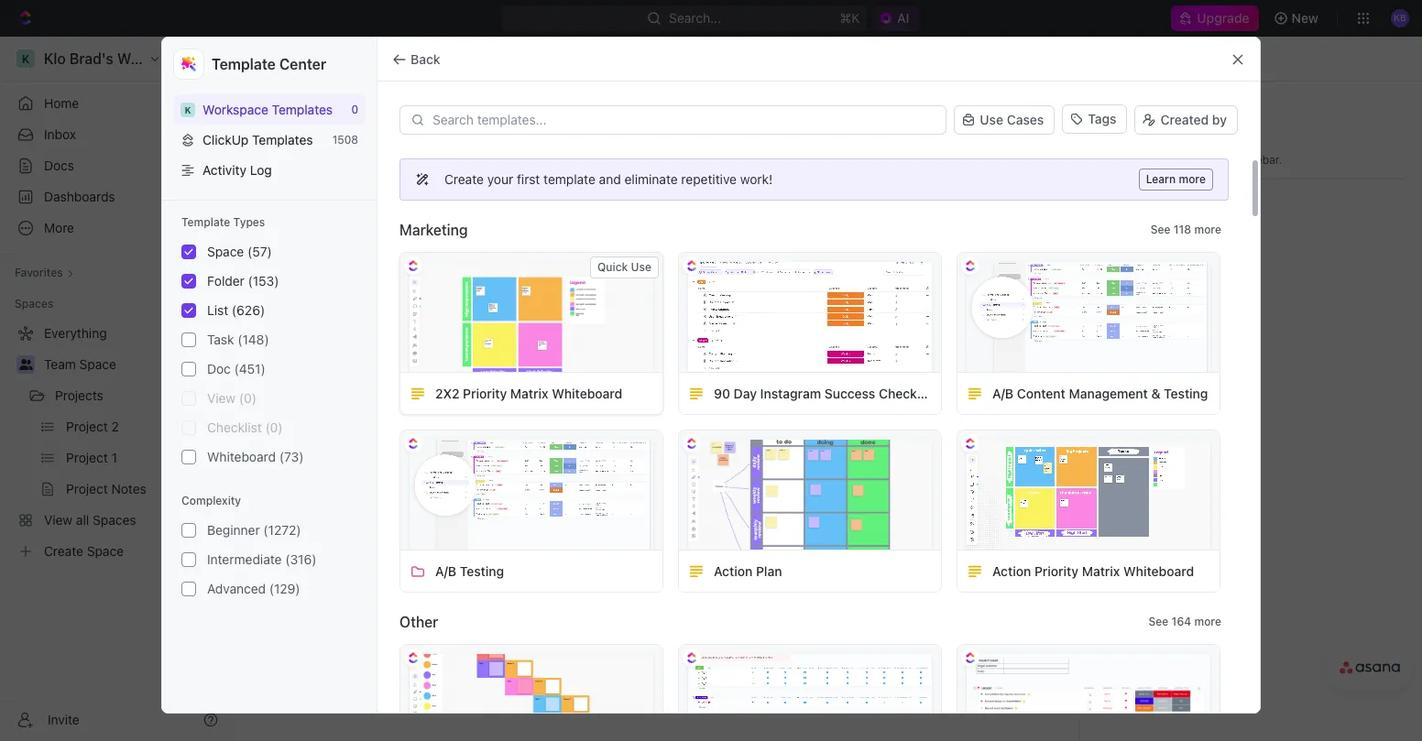 Task type: vqa. For each thing, say whether or not it's contained in the screenshot.
'1' to the right
no



Task type: locate. For each thing, give the bounding box(es) containing it.
sidebar navigation
[[0, 37, 234, 742]]

space up projects link
[[79, 357, 116, 372]]

0 horizontal spatial new
[[973, 129, 1000, 145]]

1 horizontal spatial team space
[[1138, 201, 1212, 216]]

team space inside the "sidebar" navigation
[[44, 357, 116, 372]]

k
[[185, 104, 191, 115]]

a/b left content
[[993, 385, 1014, 401]]

checklist down 'view (0)'
[[207, 420, 262, 435]]

tree
[[7, 319, 225, 566]]

more
[[1179, 172, 1206, 186], [1195, 223, 1222, 236], [1195, 615, 1222, 629]]

1 horizontal spatial a/b
[[993, 385, 1014, 401]]

1 vertical spatial checklist
[[207, 420, 262, 435]]

1 horizontal spatial checklist
[[879, 385, 935, 401]]

0 vertical spatial team space
[[1138, 201, 1212, 216]]

1 vertical spatial see
[[1149, 615, 1169, 629]]

0 vertical spatial new
[[1292, 10, 1319, 26]]

template for template types
[[181, 215, 230, 229]]

log
[[250, 162, 272, 178]]

action
[[714, 563, 753, 579], [993, 563, 1031, 579]]

(129)
[[269, 581, 300, 597]]

1 vertical spatial (0)
[[265, 420, 283, 435]]

create
[[445, 171, 484, 187]]

1 vertical spatial search...
[[988, 169, 1040, 184]]

template for template center
[[212, 56, 276, 72]]

(0)
[[239, 390, 257, 406], [265, 420, 283, 435]]

(148)
[[238, 332, 269, 347]]

your left first
[[487, 171, 514, 187]]

search...
[[669, 10, 722, 26], [988, 169, 1040, 184]]

0
[[351, 103, 358, 116]]

templates down center on the left of the page
[[272, 102, 333, 117]]

see left 118
[[1151, 223, 1171, 236]]

0 horizontal spatial team
[[44, 357, 76, 372]]

0 vertical spatial use
[[980, 112, 1004, 127]]

see left 164
[[1149, 615, 1169, 629]]

all up "workspace templates"
[[270, 50, 285, 66]]

0 horizontal spatial use
[[631, 260, 652, 274]]

see 164 more button
[[1142, 611, 1229, 633]]

space up the see 118 more on the top right
[[1174, 201, 1212, 216]]

1 horizontal spatial use
[[980, 112, 1004, 127]]

team right user group image
[[44, 357, 76, 372]]

1 vertical spatial use
[[631, 260, 652, 274]]

instagram
[[760, 385, 821, 401]]

0 vertical spatial (0)
[[239, 390, 257, 406]]

0 vertical spatial matrix
[[510, 385, 549, 401]]

new inside button
[[973, 129, 1000, 145]]

0 vertical spatial see
[[1151, 223, 1171, 236]]

all spaces up "workspace templates"
[[270, 50, 332, 66]]

0 horizontal spatial matrix
[[510, 385, 549, 401]]

0 horizontal spatial team space
[[44, 357, 116, 372]]

1 horizontal spatial priority
[[1035, 563, 1079, 579]]

team space up projects
[[44, 357, 116, 372]]

0 horizontal spatial whiteboard
[[207, 449, 276, 465]]

a/b content management & testing
[[993, 385, 1209, 401]]

space inside team space link
[[79, 357, 116, 372]]

1 horizontal spatial action
[[993, 563, 1031, 579]]

all down "workspace templates"
[[275, 121, 306, 151]]

0 vertical spatial team
[[1138, 201, 1171, 216]]

your right in
[[1195, 153, 1218, 167]]

content
[[1017, 385, 1066, 401]]

spaces down visible
[[1105, 153, 1143, 167]]

&
[[1152, 385, 1161, 401]]

all spaces down 0
[[275, 121, 400, 151]]

matrix for 2x2
[[510, 385, 549, 401]]

0 horizontal spatial priority
[[463, 385, 507, 401]]

1 vertical spatial matrix
[[1082, 563, 1120, 579]]

folder (153)
[[207, 273, 279, 289]]

Beginner (1272) checkbox
[[181, 523, 196, 538]]

checklist (0)
[[207, 420, 283, 435]]

new
[[1292, 10, 1319, 26], [973, 129, 1000, 145]]

see 118 more button
[[1144, 219, 1229, 241]]

1 horizontal spatial whiteboard
[[552, 385, 623, 401]]

1 vertical spatial your
[[487, 171, 514, 187]]

a/b
[[993, 385, 1014, 401], [435, 563, 457, 579]]

0 horizontal spatial a/b
[[435, 563, 457, 579]]

Intermediate (316) checkbox
[[181, 553, 196, 567]]

0 vertical spatial template
[[212, 56, 276, 72]]

0 vertical spatial your
[[1195, 153, 1218, 167]]

dashboards link
[[7, 182, 225, 212]]

Advanced (129) checkbox
[[181, 582, 196, 597]]

user group image
[[1110, 203, 1123, 214]]

1 horizontal spatial testing
[[1164, 385, 1209, 401]]

a/b up other
[[435, 563, 457, 579]]

matrix
[[510, 385, 549, 401], [1082, 563, 1120, 579]]

list (626)
[[207, 302, 265, 318]]

1 vertical spatial team
[[44, 357, 76, 372]]

0 horizontal spatial action
[[714, 563, 753, 579]]

None checkbox
[[181, 274, 196, 289], [181, 303, 196, 318], [181, 333, 196, 347], [181, 362, 196, 377], [181, 450, 196, 465], [181, 274, 196, 289], [181, 303, 196, 318], [181, 333, 196, 347], [181, 362, 196, 377], [181, 450, 196, 465]]

2 horizontal spatial whiteboard
[[1124, 563, 1194, 579]]

use cases button
[[954, 104, 1055, 137]]

1 horizontal spatial your
[[1195, 153, 1218, 167]]

spaces up "workspace templates"
[[289, 50, 332, 66]]

first
[[517, 171, 540, 187]]

see for other
[[1149, 615, 1169, 629]]

template up workspace
[[212, 56, 276, 72]]

spaces down favorites
[[15, 297, 54, 311]]

0 vertical spatial priority
[[463, 385, 507, 401]]

(626)
[[232, 302, 265, 318]]

template left types
[[181, 215, 230, 229]]

checklist
[[879, 385, 935, 401], [207, 420, 262, 435]]

team space up 118
[[1138, 201, 1212, 216]]

1 vertical spatial team space
[[44, 357, 116, 372]]

2 action from the left
[[993, 563, 1031, 579]]

1 vertical spatial templates
[[252, 132, 313, 148]]

learn
[[1146, 172, 1176, 186]]

(0) up (73)
[[265, 420, 283, 435]]

space up folder
[[207, 244, 244, 259]]

search... button
[[962, 162, 1051, 192]]

learn more link
[[1139, 169, 1214, 191]]

whiteboard (73)
[[207, 449, 304, 465]]

space down cases
[[1003, 129, 1040, 145]]

0 horizontal spatial your
[[487, 171, 514, 187]]

0 vertical spatial a/b
[[993, 385, 1014, 401]]

use cases
[[980, 112, 1044, 127]]

more down in
[[1179, 172, 1206, 186]]

clickup
[[203, 132, 249, 148]]

90
[[714, 385, 730, 401]]

shown
[[1146, 153, 1180, 167]]

folder
[[207, 273, 245, 289]]

task
[[207, 332, 234, 347]]

view
[[207, 390, 236, 406]]

inbox link
[[7, 120, 225, 149]]

use right quick
[[631, 260, 652, 274]]

0 vertical spatial more
[[1179, 172, 1206, 186]]

user group image
[[19, 359, 33, 370]]

0 horizontal spatial (0)
[[239, 390, 257, 406]]

learn more
[[1146, 172, 1206, 186]]

list
[[207, 302, 228, 318]]

work!
[[740, 171, 773, 187]]

team inside tree
[[44, 357, 76, 372]]

2 vertical spatial more
[[1195, 615, 1222, 629]]

activity log button
[[173, 155, 366, 185]]

new down use cases
[[973, 129, 1000, 145]]

your
[[1195, 153, 1218, 167], [487, 171, 514, 187]]

whiteboard
[[552, 385, 623, 401], [207, 449, 276, 465], [1124, 563, 1194, 579]]

tree containing team space
[[7, 319, 225, 566]]

use inside the quick use button
[[631, 260, 652, 274]]

0 horizontal spatial search...
[[669, 10, 722, 26]]

doc (451)
[[207, 361, 266, 377]]

1 vertical spatial priority
[[1035, 563, 1079, 579]]

(0) for checklist (0)
[[265, 420, 283, 435]]

new for new space
[[973, 129, 1000, 145]]

all left joined
[[619, 376, 632, 390]]

1 horizontal spatial (0)
[[265, 420, 283, 435]]

templates
[[272, 102, 333, 117], [252, 132, 313, 148]]

1 vertical spatial a/b
[[435, 563, 457, 579]]

checklist right success
[[879, 385, 935, 401]]

by
[[1213, 112, 1227, 127]]

0 vertical spatial testing
[[1164, 385, 1209, 401]]

(451)
[[234, 361, 266, 377]]

(0) right the "view"
[[239, 390, 257, 406]]

team down learn
[[1138, 201, 1171, 216]]

spaces down created
[[1158, 128, 1212, 148]]

action priority matrix whiteboard
[[993, 563, 1194, 579]]

0 vertical spatial checklist
[[879, 385, 935, 401]]

use cases button
[[954, 105, 1055, 135]]

(0) for view (0)
[[239, 390, 257, 406]]

1 horizontal spatial matrix
[[1082, 563, 1120, 579]]

activity
[[203, 162, 247, 178]]

a/b for a/b content management & testing
[[993, 385, 1014, 401]]

0 vertical spatial templates
[[272, 102, 333, 117]]

new inside button
[[1292, 10, 1319, 26]]

all
[[270, 50, 285, 66], [275, 121, 306, 151], [619, 376, 632, 390]]

1 vertical spatial more
[[1195, 223, 1222, 236]]

1 vertical spatial testing
[[460, 563, 504, 579]]

quick use button
[[590, 257, 659, 279]]

a/b testing
[[435, 563, 504, 579]]

team space
[[1138, 201, 1212, 216], [44, 357, 116, 372]]

None checkbox
[[181, 245, 196, 259], [181, 391, 196, 406], [181, 421, 196, 435], [181, 245, 196, 259], [181, 391, 196, 406], [181, 421, 196, 435]]

1 horizontal spatial new
[[1292, 10, 1319, 26]]

and
[[599, 171, 621, 187]]

1 action from the left
[[714, 563, 753, 579]]

1508
[[333, 133, 358, 147]]

2 vertical spatial whiteboard
[[1124, 563, 1194, 579]]

use up new space
[[980, 112, 1004, 127]]

see
[[1151, 223, 1171, 236], [1149, 615, 1169, 629]]

spaces
[[289, 50, 332, 66], [312, 121, 400, 151], [1158, 128, 1212, 148], [1105, 153, 1143, 167], [15, 297, 54, 311], [635, 376, 673, 390]]

1 vertical spatial template
[[181, 215, 230, 229]]

new right upgrade
[[1292, 10, 1319, 26]]

more right 118
[[1195, 223, 1222, 236]]

templates up activity log button
[[252, 132, 313, 148]]

1 vertical spatial new
[[973, 129, 1000, 145]]

invite
[[48, 712, 80, 727]]

new space button
[[946, 123, 1051, 152]]

more right 164
[[1195, 615, 1222, 629]]

priority
[[463, 385, 507, 401], [1035, 563, 1079, 579]]

use
[[980, 112, 1004, 127], [631, 260, 652, 274]]

1 horizontal spatial search...
[[988, 169, 1040, 184]]

0 vertical spatial whiteboard
[[552, 385, 623, 401]]

matrix for action
[[1082, 563, 1120, 579]]

activity log
[[203, 162, 272, 178]]

0 vertical spatial search...
[[669, 10, 722, 26]]

other
[[400, 614, 438, 631]]



Task type: describe. For each thing, give the bounding box(es) containing it.
90 day instagram success checklist
[[714, 385, 935, 401]]

0 horizontal spatial testing
[[460, 563, 504, 579]]

created
[[1161, 112, 1209, 127]]

Search templates... text field
[[433, 113, 936, 127]]

priority for 2x2
[[463, 385, 507, 401]]

joined
[[676, 376, 707, 390]]

create your first template and eliminate repetitive work!
[[445, 171, 773, 187]]

1 horizontal spatial team
[[1138, 201, 1171, 216]]

tags button
[[1063, 104, 1128, 136]]

day
[[734, 385, 757, 401]]

cases
[[1007, 112, 1044, 127]]

marketing
[[400, 222, 468, 238]]

your inside visible spaces spaces shown in your left sidebar.
[[1195, 153, 1218, 167]]

template
[[544, 171, 596, 187]]

docs link
[[7, 151, 225, 181]]

intermediate (316)
[[207, 552, 317, 567]]

home
[[44, 95, 79, 111]]

projects
[[55, 388, 103, 403]]

new button
[[1266, 4, 1330, 33]]

upgrade link
[[1172, 5, 1259, 31]]

see for marketing
[[1151, 223, 1171, 236]]

templates for clickup templates
[[252, 132, 313, 148]]

(57)
[[248, 244, 272, 259]]

dashboards
[[44, 189, 115, 204]]

(153)
[[248, 273, 279, 289]]

created by button
[[1135, 105, 1238, 135]]

priority for action
[[1035, 563, 1079, 579]]

2x2
[[435, 385, 460, 401]]

space (57)
[[207, 244, 272, 259]]

2 vertical spatial all
[[619, 376, 632, 390]]

quick use
[[598, 260, 652, 274]]

0 vertical spatial all spaces
[[270, 50, 332, 66]]

new space
[[973, 129, 1040, 145]]

intermediate
[[207, 552, 282, 567]]

spaces down 0
[[312, 121, 400, 151]]

see 164 more
[[1149, 615, 1222, 629]]

see 118 more
[[1151, 223, 1222, 236]]

0 horizontal spatial checklist
[[207, 420, 262, 435]]

tree inside the "sidebar" navigation
[[7, 319, 225, 566]]

advanced (129)
[[207, 581, 300, 597]]

spaces inside the "sidebar" navigation
[[15, 297, 54, 311]]

search... inside button
[[988, 169, 1040, 184]]

left
[[1221, 153, 1238, 167]]

created by
[[1161, 112, 1227, 127]]

view (0)
[[207, 390, 257, 406]]

doc
[[207, 361, 231, 377]]

clickup templates
[[203, 132, 313, 148]]

task (148)
[[207, 332, 269, 347]]

management
[[1069, 385, 1148, 401]]

all spaces joined
[[619, 376, 707, 390]]

new for new
[[1292, 10, 1319, 26]]

118
[[1174, 223, 1192, 236]]

in
[[1183, 153, 1192, 167]]

workspace templates
[[203, 102, 333, 117]]

complexity
[[181, 494, 241, 508]]

favorites
[[15, 266, 63, 280]]

created by button
[[1135, 105, 1238, 135]]

eliminate
[[625, 171, 678, 187]]

beginner
[[207, 523, 260, 538]]

space inside new space button
[[1003, 129, 1040, 145]]

1 vertical spatial all
[[275, 121, 306, 151]]

workspace
[[203, 102, 268, 117]]

visible spaces spaces shown in your left sidebar.
[[1105, 128, 1282, 167]]

upgrade
[[1197, 10, 1250, 26]]

visible
[[1105, 128, 1154, 148]]

back
[[411, 51, 440, 66]]

action for action priority matrix whiteboard
[[993, 563, 1031, 579]]

2x2 priority matrix whiteboard
[[435, 385, 623, 401]]

templates for workspace templates
[[272, 102, 333, 117]]

1 vertical spatial whiteboard
[[207, 449, 276, 465]]

spaces left joined
[[635, 376, 673, 390]]

template center
[[212, 56, 326, 72]]

action for action plan
[[714, 563, 753, 579]]

quick
[[598, 260, 628, 274]]

1 vertical spatial all spaces
[[275, 121, 400, 151]]

0 vertical spatial all
[[270, 50, 285, 66]]

klo brad's workspace, , element
[[181, 102, 195, 117]]

success
[[825, 385, 876, 401]]

a/b for a/b testing
[[435, 563, 457, 579]]

sidebar.
[[1241, 153, 1282, 167]]

projects link
[[55, 381, 174, 411]]

use inside use cases button
[[980, 112, 1004, 127]]

164
[[1172, 615, 1192, 629]]

action plan
[[714, 563, 782, 579]]

repetitive
[[681, 171, 737, 187]]

types
[[233, 215, 265, 229]]

whiteboard for action priority matrix whiteboard
[[1124, 563, 1194, 579]]

plan
[[756, 563, 782, 579]]

(316)
[[285, 552, 317, 567]]

inbox
[[44, 126, 76, 142]]

more for marketing
[[1195, 223, 1222, 236]]

docs
[[44, 158, 74, 173]]

more for other
[[1195, 615, 1222, 629]]

whiteboard for 2x2 priority matrix whiteboard
[[552, 385, 623, 401]]

tags
[[1088, 111, 1117, 126]]

beginner (1272)
[[207, 523, 301, 538]]

⌘k
[[840, 10, 860, 26]]

tags button
[[1063, 104, 1128, 134]]

(73)
[[279, 449, 304, 465]]



